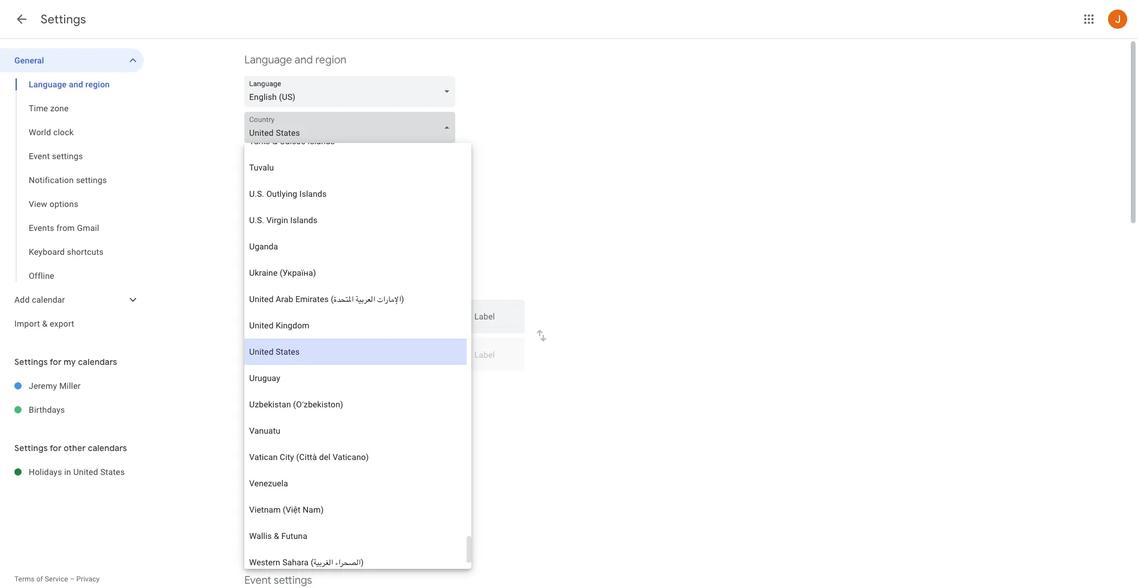 Task type: locate. For each thing, give the bounding box(es) containing it.
calendars up jeremy miller tree item
[[78, 357, 117, 368]]

1 vertical spatial and
[[69, 80, 83, 89]]

keyboard
[[29, 247, 65, 257]]

0 vertical spatial clock
[[53, 128, 74, 137]]

and
[[295, 53, 313, 67], [69, 80, 83, 89]]

1 vertical spatial time
[[244, 256, 268, 270]]

1 vertical spatial world clock
[[244, 461, 302, 475]]

turks & caicos islands option
[[244, 128, 466, 155]]

1 horizontal spatial language
[[244, 53, 292, 67]]

0 horizontal spatial event
[[29, 152, 50, 161]]

calendars
[[78, 357, 117, 368], [88, 443, 127, 454]]

1 horizontal spatial time
[[244, 256, 268, 270]]

0 vertical spatial time zone
[[29, 104, 69, 113]]

world clock up show
[[244, 461, 302, 475]]

2 to from the left
[[398, 382, 406, 391]]

for
[[50, 357, 62, 368], [50, 443, 62, 454]]

world clock inside tree
[[29, 128, 74, 137]]

2 vertical spatial zone
[[378, 382, 396, 391]]

0 vertical spatial event settings
[[29, 152, 83, 161]]

world up show
[[244, 461, 273, 475]]

birthdays link
[[29, 398, 144, 422]]

1 vertical spatial region
[[85, 80, 110, 89]]

settings up jeremy in the left bottom of the page
[[14, 357, 48, 368]]

0 horizontal spatial zone
[[50, 104, 69, 113]]

offline
[[29, 271, 54, 281]]

world
[[29, 128, 51, 137], [244, 461, 273, 475]]

Label for secondary time zone. text field
[[475, 351, 515, 368]]

0 vertical spatial settings
[[41, 12, 86, 27]]

general
[[14, 56, 44, 65]]

clock inside tree
[[53, 128, 74, 137]]

language and region
[[244, 53, 346, 67], [29, 80, 110, 89]]

settings for settings for my calendars
[[14, 357, 48, 368]]

for up the jeremy miller
[[50, 357, 62, 368]]

language and region inside tree
[[29, 80, 110, 89]]

view
[[29, 200, 47, 209]]

0 vertical spatial my
[[64, 357, 76, 368]]

to
[[279, 382, 286, 391], [398, 382, 406, 391]]

uruguay option
[[244, 365, 466, 392]]

settings for settings
[[41, 12, 86, 27]]

1 vertical spatial calendars
[[88, 443, 127, 454]]

time zone inside tree
[[29, 104, 69, 113]]

0 horizontal spatial event settings
[[29, 152, 83, 161]]

clock right world
[[308, 486, 328, 495]]

settings
[[52, 152, 83, 161], [76, 176, 107, 185], [274, 575, 312, 588]]

0 vertical spatial for
[[50, 357, 62, 368]]

0 vertical spatial world
[[29, 128, 51, 137]]

1 horizontal spatial event
[[244, 575, 271, 588]]

world up 'notification'
[[29, 128, 51, 137]]

update
[[288, 382, 314, 391]]

2 vertical spatial clock
[[308, 486, 328, 495]]

0 horizontal spatial and
[[69, 80, 83, 89]]

location
[[436, 382, 466, 391]]

group containing language and region
[[0, 72, 144, 288]]

event settings
[[29, 152, 83, 161], [244, 575, 312, 588]]

u.s. outlying islands option
[[244, 181, 466, 207]]

0 horizontal spatial world clock
[[29, 128, 74, 137]]

None field
[[244, 76, 460, 107], [244, 112, 460, 143], [244, 76, 460, 107], [244, 112, 460, 143]]

1 vertical spatial zone
[[271, 256, 294, 270]]

1 vertical spatial clock
[[276, 461, 302, 475]]

0 horizontal spatial language
[[29, 80, 67, 89]]

time
[[29, 104, 48, 113], [244, 256, 268, 270]]

0 vertical spatial event
[[29, 152, 50, 161]]

0 horizontal spatial time
[[29, 104, 48, 113]]

–
[[70, 576, 75, 584]]

google
[[318, 406, 341, 415]]

0 horizontal spatial time zone
[[29, 104, 69, 113]]

zone
[[50, 104, 69, 113], [271, 256, 294, 270], [378, 382, 396, 391]]

time zone
[[29, 104, 69, 113], [244, 256, 294, 270]]

ukraine (україна) option
[[244, 260, 466, 286]]

to right ask at left
[[279, 382, 286, 391]]

1 horizontal spatial to
[[398, 382, 406, 391]]

2 vertical spatial settings
[[14, 443, 48, 454]]

add calendar
[[14, 295, 65, 305]]

settings
[[41, 12, 86, 27], [14, 357, 48, 368], [14, 443, 48, 454]]

clock
[[53, 128, 74, 137], [276, 461, 302, 475], [308, 486, 328, 495]]

my right 'update' on the left
[[316, 382, 327, 391]]

terms
[[14, 576, 35, 584]]

u.s. virgin islands option
[[244, 207, 466, 234]]

1 horizontal spatial my
[[316, 382, 327, 391]]

settings heading
[[41, 12, 86, 27]]

0 horizontal spatial clock
[[53, 128, 74, 137]]

0 horizontal spatial region
[[85, 80, 110, 89]]

1 vertical spatial settings
[[14, 357, 48, 368]]

1 vertical spatial for
[[50, 443, 62, 454]]

0 vertical spatial language and region
[[244, 53, 346, 67]]

1 vertical spatial time zone
[[244, 256, 294, 270]]

event inside tree
[[29, 152, 50, 161]]

venezuela option
[[244, 471, 466, 497]]

&
[[42, 319, 48, 329]]

clock up show world clock
[[276, 461, 302, 475]]

calendars up states
[[88, 443, 127, 454]]

1 horizontal spatial language and region
[[244, 53, 346, 67]]

0 vertical spatial time
[[29, 104, 48, 113]]

for for other
[[50, 443, 62, 454]]

world clock
[[29, 128, 74, 137], [244, 461, 302, 475]]

1 vertical spatial language
[[29, 80, 67, 89]]

about
[[283, 406, 301, 415]]

holidays in united states tree item
[[0, 461, 144, 485]]

0 vertical spatial world clock
[[29, 128, 74, 137]]

ask to update my primary time zone to current location
[[262, 382, 466, 391]]

2 horizontal spatial clock
[[308, 486, 328, 495]]

learn
[[244, 406, 262, 415]]

1 horizontal spatial clock
[[276, 461, 302, 475]]

1 vertical spatial my
[[316, 382, 327, 391]]

0 vertical spatial calendars
[[78, 357, 117, 368]]

tree
[[0, 49, 144, 336]]

0 vertical spatial settings
[[52, 152, 83, 161]]

settings right go back image
[[41, 12, 86, 27]]

0 vertical spatial and
[[295, 53, 313, 67]]

1 horizontal spatial region
[[315, 53, 346, 67]]

region inside tree
[[85, 80, 110, 89]]

language
[[244, 53, 292, 67], [29, 80, 67, 89]]

keyboard shortcuts
[[29, 247, 104, 257]]

1 vertical spatial event settings
[[244, 575, 312, 588]]

in
[[64, 468, 71, 478]]

clock up notification settings
[[53, 128, 74, 137]]

vietnam (việt nam) option
[[244, 497, 466, 524]]

region
[[315, 53, 346, 67], [85, 80, 110, 89]]

0 vertical spatial zone
[[50, 104, 69, 113]]

general tree item
[[0, 49, 144, 72]]

for left other at the bottom left of page
[[50, 443, 62, 454]]

1 vertical spatial world
[[244, 461, 273, 475]]

my up the miller
[[64, 357, 76, 368]]

calendars for settings for other calendars
[[88, 443, 127, 454]]

0 horizontal spatial world
[[29, 128, 51, 137]]

group
[[0, 72, 144, 288]]

event
[[29, 152, 50, 161], [244, 575, 271, 588]]

0 vertical spatial language
[[244, 53, 292, 67]]

notification
[[29, 176, 74, 185]]

my
[[64, 357, 76, 368], [316, 382, 327, 391]]

2 for from the top
[[50, 443, 62, 454]]

1 horizontal spatial and
[[295, 53, 313, 67]]

show world clock
[[262, 486, 328, 495]]

1 vertical spatial language and region
[[29, 80, 110, 89]]

0 horizontal spatial language and region
[[29, 80, 110, 89]]

import
[[14, 319, 40, 329]]

current
[[408, 382, 434, 391]]

jeremy miller tree item
[[0, 374, 144, 398]]

settings up holidays
[[14, 443, 48, 454]]

Label for primary time zone. text field
[[475, 313, 515, 330]]

world clock up 'notification'
[[29, 128, 74, 137]]

2 horizontal spatial zone
[[378, 382, 396, 391]]

go back image
[[14, 12, 29, 26]]

0 horizontal spatial to
[[279, 382, 286, 391]]

settings for settings for other calendars
[[14, 443, 48, 454]]

across
[[394, 406, 415, 415]]

settings for my calendars tree
[[0, 374, 144, 422]]

export
[[50, 319, 74, 329]]

to left current
[[398, 382, 406, 391]]

1 for from the top
[[50, 357, 62, 368]]



Task type: describe. For each thing, give the bounding box(es) containing it.
united kingdom option
[[244, 313, 466, 339]]

uganda option
[[244, 234, 466, 260]]

for for my
[[50, 357, 62, 368]]

from
[[56, 223, 75, 233]]

works
[[373, 406, 392, 415]]

miller
[[59, 382, 81, 391]]

united states option
[[244, 339, 466, 365]]

1 horizontal spatial world
[[244, 461, 273, 475]]

united arab emirates (‫الإمارات العربية المتحدة‬‎) option
[[244, 286, 466, 313]]

birthdays
[[29, 406, 65, 415]]

language inside tree
[[29, 80, 67, 89]]

import & export
[[14, 319, 74, 329]]

view options
[[29, 200, 78, 209]]

time
[[360, 382, 376, 391]]

event settings inside tree
[[29, 152, 83, 161]]

primary
[[329, 382, 358, 391]]

1 horizontal spatial time zone
[[244, 256, 294, 270]]

events from gmail
[[29, 223, 99, 233]]

tuvalu option
[[244, 155, 466, 181]]

birthdays tree item
[[0, 398, 144, 422]]

western sahara (‫الصحراء الغربية‬‎) option
[[244, 550, 466, 576]]

privacy
[[76, 576, 100, 584]]

add
[[14, 295, 30, 305]]

tree containing general
[[0, 49, 144, 336]]

jeremy
[[29, 382, 57, 391]]

how
[[303, 406, 316, 415]]

holidays in united states
[[29, 468, 125, 478]]

events
[[29, 223, 54, 233]]

terms of service – privacy
[[14, 576, 100, 584]]

1 horizontal spatial event settings
[[244, 575, 312, 588]]

1 to from the left
[[279, 382, 286, 391]]

other
[[64, 443, 86, 454]]

learn more about how google calendar works across
[[244, 406, 417, 415]]

united
[[73, 468, 98, 478]]

more
[[264, 406, 281, 415]]

settings for my calendars
[[14, 357, 117, 368]]

gmail
[[77, 223, 99, 233]]

world
[[285, 486, 306, 495]]

show
[[262, 486, 283, 495]]

uzbekistan (oʻzbekiston) option
[[244, 392, 466, 418]]

1 horizontal spatial zone
[[271, 256, 294, 270]]

jeremy miller
[[29, 382, 81, 391]]

privacy link
[[76, 576, 100, 584]]

1 vertical spatial settings
[[76, 176, 107, 185]]

0 vertical spatial region
[[315, 53, 346, 67]]

and inside tree
[[69, 80, 83, 89]]

world inside tree
[[29, 128, 51, 137]]

zone inside tree
[[50, 104, 69, 113]]

options
[[50, 200, 78, 209]]

holidays in united states link
[[29, 461, 144, 485]]

0 horizontal spatial my
[[64, 357, 76, 368]]

ask
[[262, 382, 276, 391]]

calendars for settings for my calendars
[[78, 357, 117, 368]]

time inside group
[[29, 104, 48, 113]]

holidays
[[29, 468, 62, 478]]

notification settings
[[29, 176, 107, 185]]

calendar
[[32, 295, 65, 305]]

vanuatu option
[[244, 418, 466, 445]]

vatican city (città del vaticano) option
[[244, 445, 466, 471]]

1 horizontal spatial world clock
[[244, 461, 302, 475]]

settings for other calendars
[[14, 443, 127, 454]]

service
[[45, 576, 68, 584]]

terms of service link
[[14, 576, 68, 584]]

calendar
[[342, 406, 371, 415]]

shortcuts
[[67, 247, 104, 257]]

2 vertical spatial settings
[[274, 575, 312, 588]]

states
[[100, 468, 125, 478]]

1 vertical spatial event
[[244, 575, 271, 588]]

wallis & futuna option
[[244, 524, 466, 550]]

of
[[36, 576, 43, 584]]



Task type: vqa. For each thing, say whether or not it's contained in the screenshot.
Avenue
no



